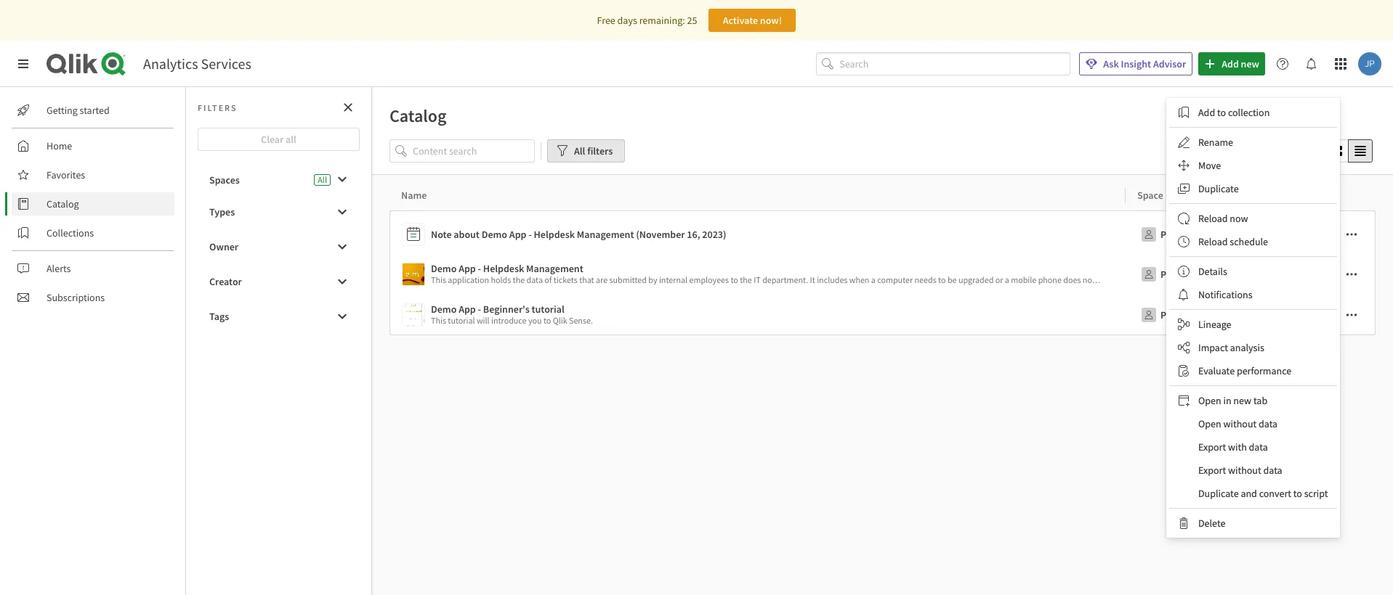Task type: describe. For each thing, give the bounding box(es) containing it.
services
[[201, 55, 251, 73]]

qlik
[[553, 315, 567, 326]]

details
[[1199, 265, 1227, 278]]

note about demo app - helpdesk management (november 16, 2023)
[[431, 228, 727, 241]]

personal for demo app - beginner's tutorial
[[1161, 309, 1199, 322]]

open without data link
[[1169, 413, 1337, 436]]

open without data
[[1199, 418, 1278, 431]]

activate
[[723, 14, 758, 27]]

beginner's
[[483, 303, 530, 316]]

rename button
[[1169, 131, 1337, 154]]

will
[[477, 315, 490, 326]]

duplicate for duplicate and convert to script
[[1199, 488, 1239, 501]]

sense.
[[569, 315, 593, 326]]

searchbar element
[[816, 52, 1071, 76]]

0 vertical spatial demo
[[482, 228, 507, 241]]

new
[[1234, 395, 1252, 408]]

export with data button
[[1169, 436, 1337, 459]]

ask
[[1104, 57, 1119, 71]]

space
[[1137, 189, 1164, 202]]

cell for demo app - helpdesk management
[[1289, 254, 1376, 295]]

analytics
[[143, 55, 198, 73]]

now
[[1230, 212, 1248, 225]]

insight
[[1121, 57, 1151, 71]]

move
[[1199, 159, 1221, 172]]

home link
[[12, 134, 174, 158]]

cell for demo app - beginner's tutorial
[[1289, 295, 1376, 336]]

0 horizontal spatial helpdesk
[[483, 262, 524, 275]]

- for beginner's
[[478, 303, 481, 316]]

lineage
[[1199, 318, 1232, 331]]

about
[[454, 228, 480, 241]]

subscriptions
[[47, 291, 105, 305]]

analytics services
[[143, 55, 251, 73]]

demo app - beginner's tutorial this tutorial will introduce you to qlik sense.
[[431, 303, 593, 326]]

impact analysis
[[1199, 342, 1264, 355]]

note about demo app - helpdesk management (november 16, 2023) button
[[402, 220, 1120, 249]]

app for beginner's
[[459, 303, 476, 316]]

in
[[1224, 395, 1232, 408]]

getting started link
[[12, 99, 174, 122]]

add to collection button
[[1169, 101, 1337, 124]]

qlik sense app image for demo app - beginner's tutorial
[[403, 305, 424, 326]]

evaluate
[[1199, 365, 1235, 378]]

free days remaining: 25
[[597, 14, 697, 27]]

menu containing add to collection
[[1167, 98, 1340, 539]]

favorites
[[47, 169, 85, 182]]

analytics services element
[[143, 55, 251, 73]]

rename
[[1199, 136, 1233, 149]]

started
[[80, 104, 110, 117]]

1 cell from the top
[[1289, 211, 1376, 254]]

alerts
[[47, 262, 71, 275]]

without for export
[[1228, 464, 1262, 478]]

advisor
[[1153, 57, 1186, 71]]

subscriptions link
[[12, 286, 174, 310]]

(november
[[636, 228, 685, 241]]

ask insight advisor button
[[1080, 52, 1193, 76]]

collection
[[1228, 106, 1270, 119]]

16,
[[687, 228, 700, 241]]

and
[[1241, 488, 1257, 501]]

name
[[401, 189, 427, 202]]

notifications
[[1199, 289, 1253, 302]]

demo app - helpdesk management
[[431, 262, 583, 275]]

export without data
[[1199, 464, 1283, 478]]

ask insight advisor
[[1104, 57, 1186, 71]]

convert
[[1259, 488, 1292, 501]]

filters
[[587, 145, 613, 158]]

1 personal button from the top
[[1137, 223, 1202, 246]]

getting
[[47, 104, 78, 117]]

add
[[1199, 106, 1215, 119]]

all filters
[[574, 145, 613, 158]]

analysis
[[1230, 342, 1264, 355]]

with
[[1228, 441, 1247, 454]]

personal cell for demo app - beginner's tutorial
[[1126, 295, 1289, 336]]

getting started
[[47, 104, 110, 117]]

export with data
[[1199, 441, 1268, 454]]

all
[[574, 145, 585, 158]]

more actions image
[[1346, 310, 1358, 321]]

home
[[47, 140, 72, 153]]

reload for reload now
[[1199, 212, 1228, 225]]

qlik sense app image for demo app - helpdesk management
[[403, 264, 424, 286]]



Task type: vqa. For each thing, say whether or not it's contained in the screenshot.
"Resolved"
no



Task type: locate. For each thing, give the bounding box(es) containing it.
2 export from the top
[[1199, 464, 1226, 478]]

Search text field
[[840, 52, 1071, 76]]

without down new
[[1224, 418, 1257, 431]]

recently used image
[[1219, 140, 1312, 163]]

you
[[528, 315, 542, 326]]

close sidebar menu image
[[17, 58, 29, 70]]

reload inside button
[[1199, 212, 1228, 225]]

without inside open without data link
[[1224, 418, 1257, 431]]

Content search text field
[[413, 140, 535, 163]]

1 horizontal spatial tutorial
[[532, 303, 565, 316]]

evaluate performance
[[1199, 365, 1292, 378]]

impact analysis button
[[1169, 337, 1337, 360]]

personal for demo app - helpdesk management
[[1161, 268, 1199, 281]]

personal cell
[[1126, 211, 1289, 254], [1126, 254, 1289, 295], [1126, 295, 1289, 336]]

2 open from the top
[[1199, 418, 1222, 431]]

1 vertical spatial qlik sense app image
[[403, 305, 424, 326]]

days
[[618, 14, 637, 27]]

duplicate left and
[[1199, 488, 1239, 501]]

- for helpdesk
[[478, 262, 481, 275]]

catalog down favorites on the left top of the page
[[47, 198, 79, 211]]

data for open without data
[[1259, 418, 1278, 431]]

personal up impact
[[1161, 309, 1199, 322]]

script
[[1304, 488, 1328, 501]]

reload inside button
[[1199, 235, 1228, 249]]

to inside button
[[1217, 106, 1226, 119]]

demo for helpdesk
[[431, 262, 457, 275]]

0 horizontal spatial tutorial
[[448, 315, 475, 326]]

1 vertical spatial duplicate
[[1199, 488, 1239, 501]]

personal cell down reload schedule
[[1126, 254, 1289, 295]]

open in new tab
[[1199, 395, 1268, 408]]

management left (november in the left top of the page
[[577, 228, 634, 241]]

1 vertical spatial -
[[478, 262, 481, 275]]

duplicate and convert to script
[[1199, 488, 1328, 501]]

collections
[[47, 227, 94, 240]]

management
[[577, 228, 634, 241], [526, 262, 583, 275]]

export left 'with' on the right bottom of page
[[1199, 441, 1226, 454]]

0 vertical spatial reload
[[1199, 212, 1228, 225]]

2 duplicate from the top
[[1199, 488, 1239, 501]]

personal button
[[1137, 223, 1202, 246], [1137, 263, 1202, 286], [1137, 304, 1202, 327]]

2023)
[[702, 228, 727, 241]]

1 vertical spatial personal button
[[1137, 263, 1202, 286]]

filters
[[198, 102, 237, 113]]

lineage button
[[1169, 313, 1337, 337]]

tutorial
[[532, 303, 565, 316], [448, 315, 475, 326]]

1 personal cell from the top
[[1126, 211, 1289, 254]]

catalog link
[[12, 193, 174, 216]]

data
[[1259, 418, 1278, 431], [1249, 441, 1268, 454], [1264, 464, 1283, 478]]

all filters button
[[547, 140, 625, 163]]

duplicate button
[[1169, 177, 1337, 201]]

0 vertical spatial personal button
[[1137, 223, 1202, 246]]

duplicate down move
[[1199, 182, 1239, 196]]

demo app - helpdesk management button
[[402, 260, 1120, 289]]

reload left now
[[1199, 212, 1228, 225]]

open for open in new tab
[[1199, 395, 1222, 408]]

personal button for demo app - helpdesk management
[[1137, 263, 1202, 286]]

catalog up content search text box
[[390, 105, 447, 127]]

filters region
[[372, 137, 1393, 174]]

2 vertical spatial personal
[[1161, 309, 1199, 322]]

0 vertical spatial helpdesk
[[534, 228, 575, 241]]

personal cell for demo app - helpdesk management
[[1126, 254, 1289, 295]]

1 duplicate from the top
[[1199, 182, 1239, 196]]

demo left will
[[431, 303, 457, 316]]

0 vertical spatial app
[[509, 228, 527, 241]]

open
[[1199, 395, 1222, 408], [1199, 418, 1222, 431]]

qlik sense app image inside demo app - helpdesk management button
[[403, 264, 424, 286]]

1 personal from the top
[[1161, 228, 1199, 241]]

reload now button
[[1169, 207, 1337, 230]]

0 horizontal spatial to
[[544, 315, 551, 326]]

0 vertical spatial catalog
[[390, 105, 447, 127]]

personal up notifications
[[1161, 268, 1199, 281]]

2 vertical spatial data
[[1264, 464, 1283, 478]]

demo right "about"
[[482, 228, 507, 241]]

1 vertical spatial catalog
[[47, 198, 79, 211]]

open for open without data
[[1199, 418, 1222, 431]]

helpdesk up beginner's
[[483, 262, 524, 275]]

management down note about demo app - helpdesk management (november 16, 2023)
[[526, 262, 583, 275]]

data right 'with' on the right bottom of page
[[1249, 441, 1268, 454]]

1 vertical spatial data
[[1249, 441, 1268, 454]]

activate now!
[[723, 14, 782, 27]]

2 personal cell from the top
[[1126, 254, 1289, 295]]

cell
[[1289, 211, 1376, 254], [1289, 254, 1376, 295], [1289, 295, 1376, 336]]

reload now
[[1199, 212, 1248, 225]]

personal cell up details
[[1126, 211, 1289, 254]]

data down tab
[[1259, 418, 1278, 431]]

app left will
[[459, 303, 476, 316]]

data up convert
[[1264, 464, 1283, 478]]

1 qlik sense app image from the top
[[403, 264, 424, 286]]

1 vertical spatial without
[[1228, 464, 1262, 478]]

personal
[[1161, 228, 1199, 241], [1161, 268, 1199, 281], [1161, 309, 1199, 322]]

3 personal button from the top
[[1137, 304, 1202, 327]]

2 personal from the top
[[1161, 268, 1199, 281]]

app up demo app - helpdesk management
[[509, 228, 527, 241]]

delete button
[[1169, 512, 1337, 536]]

performance
[[1237, 365, 1292, 378]]

-
[[529, 228, 532, 241], [478, 262, 481, 275], [478, 303, 481, 316]]

2 cell from the top
[[1289, 254, 1376, 295]]

export
[[1199, 441, 1226, 454], [1199, 464, 1226, 478]]

personal button up notifications
[[1137, 263, 1202, 286]]

1 vertical spatial demo
[[431, 262, 457, 275]]

alerts link
[[12, 257, 174, 281]]

reload schedule button
[[1169, 230, 1337, 254]]

reload
[[1199, 212, 1228, 225], [1199, 235, 1228, 249]]

app for helpdesk
[[459, 262, 476, 275]]

to left "script"
[[1294, 488, 1302, 501]]

1 export from the top
[[1199, 441, 1226, 454]]

0 vertical spatial -
[[529, 228, 532, 241]]

helpdesk up demo app - helpdesk management
[[534, 228, 575, 241]]

delete
[[1199, 517, 1226, 531]]

this
[[431, 315, 446, 326]]

reload down reload now
[[1199, 235, 1228, 249]]

duplicate and convert to script button
[[1169, 483, 1337, 506]]

2 reload from the top
[[1199, 235, 1228, 249]]

personal button down space
[[1137, 223, 1202, 246]]

note
[[431, 228, 452, 241]]

now!
[[760, 14, 782, 27]]

1 vertical spatial helpdesk
[[483, 262, 524, 275]]

3 personal from the top
[[1161, 309, 1199, 322]]

2 vertical spatial app
[[459, 303, 476, 316]]

1 vertical spatial app
[[459, 262, 476, 275]]

without up and
[[1228, 464, 1262, 478]]

reload schedule
[[1199, 235, 1268, 249]]

to inside 'demo app - beginner's tutorial this tutorial will introduce you to qlik sense.'
[[544, 315, 551, 326]]

menu
[[1167, 98, 1340, 539]]

demo for beginner's
[[431, 303, 457, 316]]

demo inside 'demo app - beginner's tutorial this tutorial will introduce you to qlik sense.'
[[431, 303, 457, 316]]

- down "about"
[[478, 262, 481, 275]]

export without data button
[[1169, 459, 1337, 483]]

without
[[1224, 418, 1257, 431], [1228, 464, 1262, 478]]

tutorial left sense.
[[532, 303, 565, 316]]

tab
[[1254, 395, 1268, 408]]

2 vertical spatial demo
[[431, 303, 457, 316]]

0 vertical spatial qlik sense app image
[[403, 264, 424, 286]]

schedule
[[1230, 235, 1268, 249]]

0 vertical spatial management
[[577, 228, 634, 241]]

collections link
[[12, 222, 174, 245]]

app inside 'demo app - beginner's tutorial this tutorial will introduce you to qlik sense.'
[[459, 303, 476, 316]]

add to collection
[[1199, 106, 1270, 119]]

introduce
[[491, 315, 527, 326]]

2 vertical spatial -
[[478, 303, 481, 316]]

catalog inside navigation pane element
[[47, 198, 79, 211]]

evaluate performance button
[[1169, 360, 1337, 383]]

to right you
[[544, 315, 551, 326]]

0 vertical spatial personal
[[1161, 228, 1199, 241]]

impact
[[1199, 342, 1228, 355]]

app down "about"
[[459, 262, 476, 275]]

2 horizontal spatial to
[[1294, 488, 1302, 501]]

export inside export with data button
[[1199, 441, 1226, 454]]

favorites link
[[12, 164, 174, 187]]

navigation pane element
[[0, 93, 185, 315]]

open in new tab link
[[1169, 390, 1337, 413]]

- up demo app - helpdesk management
[[529, 228, 532, 241]]

open left 'in'
[[1199, 395, 1222, 408]]

data for export with data
[[1249, 441, 1268, 454]]

export down export with data
[[1199, 464, 1226, 478]]

details button
[[1169, 260, 1337, 283]]

1 reload from the top
[[1199, 212, 1228, 225]]

1 vertical spatial personal
[[1161, 268, 1199, 281]]

without for open
[[1224, 418, 1257, 431]]

data inside button
[[1264, 464, 1283, 478]]

1 vertical spatial reload
[[1199, 235, 1228, 249]]

0 horizontal spatial catalog
[[47, 198, 79, 211]]

0 vertical spatial to
[[1217, 106, 1226, 119]]

25
[[687, 14, 697, 27]]

remaining:
[[639, 14, 685, 27]]

3 personal cell from the top
[[1126, 295, 1289, 336]]

personal button for demo app - beginner's tutorial
[[1137, 304, 1202, 327]]

reload for reload schedule
[[1199, 235, 1228, 249]]

app
[[509, 228, 527, 241], [459, 262, 476, 275], [459, 303, 476, 316]]

export inside export without data button
[[1199, 464, 1226, 478]]

0 vertical spatial without
[[1224, 418, 1257, 431]]

1 vertical spatial management
[[526, 262, 583, 275]]

qlik sense app image
[[403, 264, 424, 286], [403, 305, 424, 326]]

notifications button
[[1169, 283, 1337, 307]]

1 vertical spatial open
[[1199, 418, 1222, 431]]

0 vertical spatial open
[[1199, 395, 1222, 408]]

2 vertical spatial personal button
[[1137, 304, 1202, 327]]

move button
[[1169, 154, 1337, 177]]

1 horizontal spatial catalog
[[390, 105, 447, 127]]

1 vertical spatial export
[[1199, 464, 1226, 478]]

3 cell from the top
[[1289, 295, 1376, 336]]

duplicate for duplicate
[[1199, 182, 1239, 196]]

0 vertical spatial export
[[1199, 441, 1226, 454]]

activate now! link
[[709, 9, 796, 32]]

helpdesk
[[534, 228, 575, 241], [483, 262, 524, 275]]

export for export without data
[[1199, 464, 1226, 478]]

1 horizontal spatial to
[[1217, 106, 1226, 119]]

0 vertical spatial data
[[1259, 418, 1278, 431]]

data inside button
[[1249, 441, 1268, 454]]

to
[[1217, 106, 1226, 119], [544, 315, 551, 326], [1294, 488, 1302, 501]]

switch view group
[[1324, 140, 1373, 163]]

open down open in new tab
[[1199, 418, 1222, 431]]

1 open from the top
[[1199, 395, 1222, 408]]

2 qlik sense app image from the top
[[403, 305, 424, 326]]

1 vertical spatial to
[[544, 315, 551, 326]]

personal down reload now
[[1161, 228, 1199, 241]]

demo down the note
[[431, 262, 457, 275]]

personal cell up impact
[[1126, 295, 1289, 336]]

personal button up impact
[[1137, 304, 1202, 327]]

0 vertical spatial duplicate
[[1199, 182, 1239, 196]]

to inside button
[[1294, 488, 1302, 501]]

2 vertical spatial to
[[1294, 488, 1302, 501]]

data for export without data
[[1264, 464, 1283, 478]]

to right 'add'
[[1217, 106, 1226, 119]]

tutorial left will
[[448, 315, 475, 326]]

free
[[597, 14, 615, 27]]

2 personal button from the top
[[1137, 263, 1202, 286]]

- inside 'demo app - beginner's tutorial this tutorial will introduce you to qlik sense.'
[[478, 303, 481, 316]]

1 horizontal spatial helpdesk
[[534, 228, 575, 241]]

without inside export without data button
[[1228, 464, 1262, 478]]

export for export with data
[[1199, 441, 1226, 454]]

- left beginner's
[[478, 303, 481, 316]]



